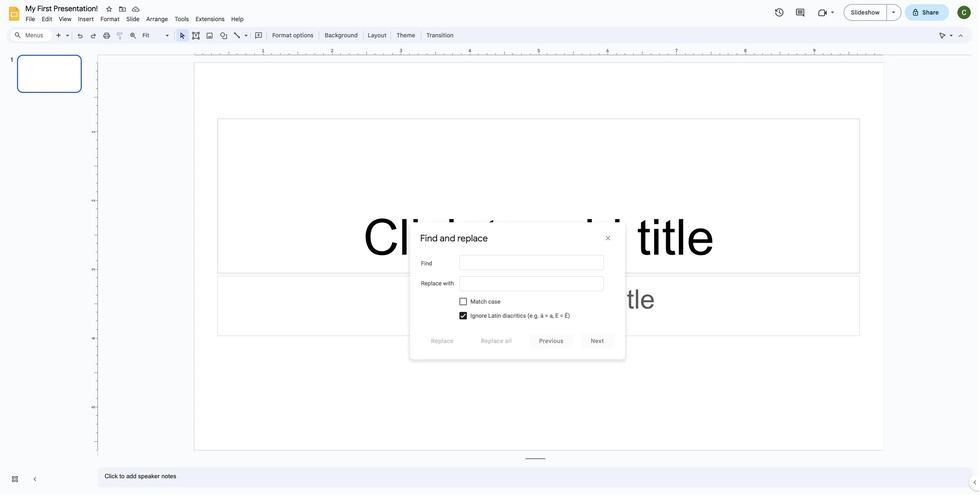 Task type: describe. For each thing, give the bounding box(es) containing it.
replace for replace with
[[421, 280, 442, 287]]

share button
[[905, 4, 949, 21]]

slideshow
[[851, 9, 880, 16]]

ignore
[[471, 312, 487, 319]]

2 = from the left
[[560, 312, 563, 319]]

find and replace application
[[0, 0, 979, 494]]

new slide with layout image
[[64, 30, 69, 33]]

replace with
[[421, 280, 454, 287]]

Rename text field
[[22, 3, 103, 13]]

replace all button
[[471, 334, 522, 349]]

slide
[[126, 15, 140, 23]]

arrange menu item
[[143, 14, 171, 24]]

Ignore Latin diacritics (e.g. ä = a, E = É) checkbox
[[459, 312, 467, 320]]

insert image image
[[205, 29, 214, 41]]

edit menu item
[[38, 14, 56, 24]]

transition
[[427, 32, 454, 39]]

with
[[443, 280, 454, 287]]

find and replace dialog
[[410, 223, 625, 359]]

select line image
[[242, 30, 248, 33]]

replace button
[[421, 334, 464, 349]]

menu bar inside menu bar banner
[[22, 11, 247, 24]]

tools
[[175, 15, 189, 23]]

background button
[[321, 29, 362, 42]]

replace
[[458, 233, 488, 244]]

shape image
[[219, 29, 229, 41]]

find and replace heading
[[420, 233, 503, 245]]

format options
[[272, 32, 314, 39]]

file menu item
[[22, 14, 38, 24]]

transition button
[[423, 29, 457, 42]]

Menus field
[[10, 29, 52, 41]]

mode and view toolbar
[[936, 27, 968, 44]]

navigation inside 'find and replace' application
[[0, 47, 91, 494]]

menu bar banner
[[0, 0, 979, 494]]

background
[[325, 32, 358, 39]]

file
[[26, 15, 35, 23]]

next
[[591, 337, 604, 345]]

slideshow button
[[844, 4, 887, 21]]

layout button
[[365, 29, 389, 42]]

case
[[488, 298, 501, 305]]

diacritics
[[503, 312, 526, 319]]

arrange
[[146, 15, 168, 23]]

format menu item
[[97, 14, 123, 24]]

Star checkbox
[[103, 3, 115, 15]]



Task type: vqa. For each thing, say whether or not it's contained in the screenshot.
Insert image
yes



Task type: locate. For each thing, give the bounding box(es) containing it.
0 horizontal spatial format
[[101, 15, 120, 23]]

1 horizontal spatial format
[[272, 32, 292, 39]]

Zoom field
[[140, 29, 173, 42]]

find inside heading
[[420, 233, 438, 244]]

previous button
[[529, 334, 574, 349]]

1 horizontal spatial =
[[560, 312, 563, 319]]

theme button
[[393, 29, 419, 42]]

(e.g.
[[528, 312, 539, 319]]

help
[[231, 15, 244, 23]]

match
[[471, 298, 487, 305]]

replace inside 'button'
[[431, 337, 454, 345]]

replace for replace all
[[481, 337, 504, 345]]

all
[[505, 337, 512, 345]]

insert menu item
[[75, 14, 97, 24]]

=
[[545, 312, 548, 319], [560, 312, 563, 319]]

main toolbar
[[51, 29, 458, 42]]

format
[[101, 15, 120, 23], [272, 32, 292, 39]]

extensions menu item
[[192, 14, 228, 24]]

Match case checkbox
[[459, 298, 467, 305]]

replace
[[421, 280, 442, 287], [431, 337, 454, 345], [481, 337, 504, 345]]

find for find and replace
[[420, 233, 438, 244]]

latin
[[488, 312, 501, 319]]

options
[[293, 32, 314, 39]]

slide menu item
[[123, 14, 143, 24]]

start slideshow (⌘+enter) image
[[892, 12, 895, 13]]

format for format options
[[272, 32, 292, 39]]

0 vertical spatial find
[[420, 233, 438, 244]]

insert
[[78, 15, 94, 23]]

view
[[59, 15, 72, 23]]

menu bar
[[22, 11, 247, 24]]

layout
[[368, 32, 387, 39]]

ignore latin diacritics (e.g. ä = a, e = é)
[[471, 312, 570, 319]]

extensions
[[196, 15, 225, 23]]

find and replace
[[420, 233, 488, 244]]

find
[[420, 233, 438, 244], [421, 260, 432, 267]]

previous
[[539, 337, 564, 345]]

format for format
[[101, 15, 120, 23]]

= right e
[[560, 312, 563, 319]]

a,
[[550, 312, 554, 319]]

and
[[440, 233, 455, 244]]

format left 'options'
[[272, 32, 292, 39]]

ä
[[541, 312, 544, 319]]

1 vertical spatial find
[[421, 260, 432, 267]]

format inside button
[[272, 32, 292, 39]]

edit
[[42, 15, 52, 23]]

help menu item
[[228, 14, 247, 24]]

next button
[[581, 334, 615, 349]]

replace for replace
[[431, 337, 454, 345]]

Zoom text field
[[141, 29, 164, 41]]

é)
[[565, 312, 570, 319]]

theme
[[397, 32, 415, 39]]

find for find
[[421, 260, 432, 267]]

tools menu item
[[171, 14, 192, 24]]

menu bar containing file
[[22, 11, 247, 24]]

find left "and"
[[420, 233, 438, 244]]

e
[[555, 312, 559, 319]]

0 vertical spatial format
[[101, 15, 120, 23]]

navigation
[[0, 47, 91, 494]]

share
[[923, 9, 939, 16]]

replace all
[[481, 337, 512, 345]]

format inside menu item
[[101, 15, 120, 23]]

view menu item
[[56, 14, 75, 24]]

Replace with text field
[[459, 276, 604, 291]]

1 vertical spatial format
[[272, 32, 292, 39]]

format down star 'checkbox' at the top
[[101, 15, 120, 23]]

replace inside "button"
[[481, 337, 504, 345]]

find up the replace with
[[421, 260, 432, 267]]

1 = from the left
[[545, 312, 548, 319]]

= right ä
[[545, 312, 548, 319]]

format options button
[[269, 29, 317, 42]]

match case
[[471, 298, 501, 305]]

0 horizontal spatial =
[[545, 312, 548, 319]]



